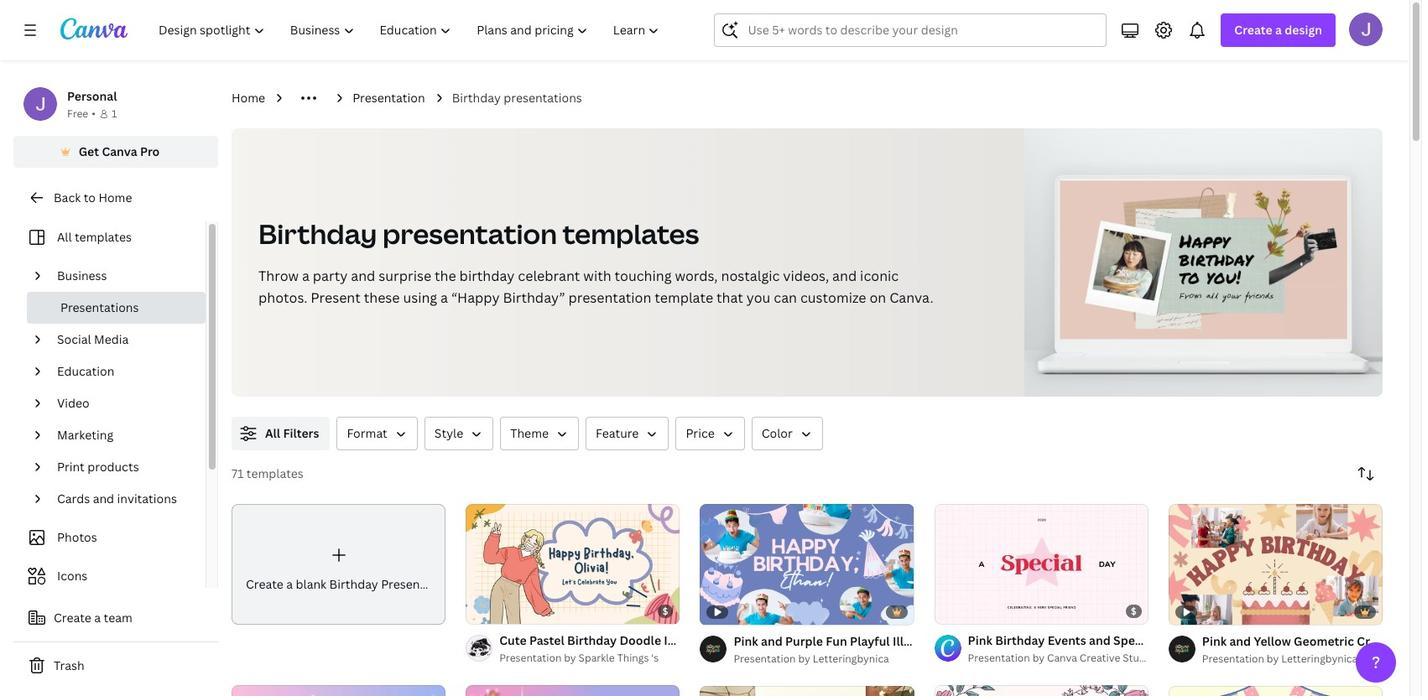 Task type: locate. For each thing, give the bounding box(es) containing it.
1 horizontal spatial presentation by letteringbynica
[[1202, 652, 1358, 666]]

format
[[347, 425, 388, 441]]

a left team
[[94, 610, 101, 626]]

0 vertical spatial all
[[57, 229, 72, 245]]

cute pastel birthday doodle illustrations events and special interest - presentation template image
[[466, 504, 680, 624]]

create a team
[[54, 610, 132, 626]]

education link
[[50, 356, 195, 388]]

home link
[[232, 89, 265, 107]]

presentation by letteringbynica link
[[734, 651, 914, 667], [1202, 651, 1383, 667]]

•
[[92, 107, 96, 121]]

cards and invitations
[[57, 491, 177, 507]]

2 letteringbynica from the left
[[1281, 652, 1358, 666]]

price
[[686, 425, 715, 441]]

0 horizontal spatial home
[[98, 190, 132, 206]]

2 horizontal spatial create
[[1234, 22, 1273, 38]]

interest
[[1158, 633, 1203, 648]]

0 horizontal spatial 1
[[111, 107, 117, 121]]

presentation inside presentation by sparkle things 's link
[[499, 651, 562, 665]]

1 horizontal spatial all
[[265, 425, 280, 441]]

presentation by canva creative studio link
[[968, 650, 1155, 667]]

and inside 'pink birthday events and special interest presentation presentation by canva creative studio'
[[1089, 633, 1111, 648]]

by up pastel flower illustrative baby milestones creative presentation image
[[1033, 651, 1045, 665]]

birthday presentations
[[452, 90, 582, 106]]

create left blank
[[246, 576, 283, 592]]

create left the design
[[1234, 22, 1273, 38]]

iconic
[[860, 267, 899, 285]]

of left 14
[[485, 604, 494, 617]]

social media
[[57, 331, 129, 347]]

by left sparkle
[[564, 651, 576, 665]]

of
[[485, 604, 494, 617], [953, 604, 962, 617]]

presentation by letteringbynica link up pink yellow pastel cute playful illustration birthday presentation image
[[1202, 651, 1383, 667]]

letteringbynica up pink yellow pastel cute playful illustration birthday presentation image
[[1281, 652, 1358, 666]]

a left the party at the top of the page
[[302, 267, 310, 285]]

presentation by letteringbynica up pink yellow pastel cute playful illustration birthday presentation image
[[1202, 652, 1358, 666]]

all inside all templates link
[[57, 229, 72, 245]]

templates up touching
[[563, 216, 699, 252]]

pastel flower illustrative baby milestones creative presentation image
[[934, 685, 1148, 696]]

and up customize
[[832, 267, 857, 285]]

None search field
[[714, 13, 1107, 47]]

create for create a design
[[1234, 22, 1273, 38]]

0 horizontal spatial presentation by letteringbynica
[[734, 652, 889, 666]]

you
[[747, 289, 771, 307]]

presentation by sparkle things 's
[[499, 651, 659, 665]]

canva inside 'pink birthday events and special interest presentation presentation by canva creative studio'
[[1047, 651, 1077, 665]]

of left 12
[[953, 604, 962, 617]]

presentation up the birthday
[[383, 216, 557, 252]]

to
[[84, 190, 96, 206]]

nostalgic
[[721, 267, 780, 285]]

1 horizontal spatial templates
[[246, 466, 304, 482]]

1 for 1
[[111, 107, 117, 121]]

by up pink yellow pastel cute playful illustration birthday presentation image
[[1267, 652, 1279, 666]]

marketing
[[57, 427, 113, 443]]

1 vertical spatial create
[[246, 576, 283, 592]]

0 vertical spatial create
[[1234, 22, 1273, 38]]

0 vertical spatial canva
[[102, 143, 137, 159]]

these
[[364, 289, 400, 307]]

and
[[351, 267, 375, 285], [832, 267, 857, 285], [93, 491, 114, 507], [1089, 633, 1111, 648]]

1
[[111, 107, 117, 121], [478, 604, 482, 617], [946, 604, 951, 617]]

0 horizontal spatial templates
[[75, 229, 132, 245]]

words,
[[675, 267, 718, 285]]

1 horizontal spatial home
[[232, 90, 265, 106]]

video
[[57, 395, 89, 411]]

1 horizontal spatial $
[[1131, 605, 1137, 617]]

0 horizontal spatial all
[[57, 229, 72, 245]]

1 horizontal spatial 1
[[478, 604, 482, 617]]

1 left 12
[[946, 604, 951, 617]]

1 horizontal spatial letteringbynica
[[1281, 652, 1358, 666]]

71 templates
[[232, 466, 304, 482]]

1 $ from the left
[[663, 605, 668, 617]]

presentation inside throw a party and surprise the birthday celebrant with touching words, nostalgic videos, and iconic photos. present these using a "happy birthday" presentation template that you can customize on canva.
[[568, 289, 651, 307]]

1 horizontal spatial create
[[246, 576, 283, 592]]

1 for 1 of 12
[[946, 604, 951, 617]]

presentations
[[504, 90, 582, 106]]

templates right 71
[[246, 466, 304, 482]]

2 vertical spatial create
[[54, 610, 91, 626]]

letteringbynica for second presentation by letteringbynica link from right
[[813, 652, 889, 666]]

all inside all filters button
[[265, 425, 280, 441]]

create inside button
[[54, 610, 91, 626]]

1 letteringbynica from the left
[[813, 652, 889, 666]]

and up creative
[[1089, 633, 1111, 648]]

templates for all templates
[[75, 229, 132, 245]]

birthday
[[459, 267, 515, 285]]

by inside presentation by sparkle things 's link
[[564, 651, 576, 665]]

all down back
[[57, 229, 72, 245]]

create a blank birthday presentation link
[[232, 504, 454, 625]]

trash
[[54, 658, 84, 674]]

templates down "back to home"
[[75, 229, 132, 245]]

and right cards
[[93, 491, 114, 507]]

1 of from the left
[[485, 604, 494, 617]]

a left the design
[[1275, 22, 1282, 38]]

create down icons
[[54, 610, 91, 626]]

birthday presentation templates image
[[1025, 128, 1383, 397], [1060, 181, 1348, 339]]

birthday
[[452, 90, 501, 106], [258, 216, 377, 252], [329, 576, 378, 592], [995, 633, 1045, 648]]

blank
[[296, 576, 326, 592]]

by up happy birthday (presentation (16:9)) image
[[798, 652, 810, 666]]

2 horizontal spatial templates
[[563, 216, 699, 252]]

home
[[232, 90, 265, 106], [98, 190, 132, 206]]

1 vertical spatial presentation
[[568, 289, 651, 307]]

social media link
[[50, 324, 195, 356]]

birthday right blank
[[329, 576, 378, 592]]

top level navigation element
[[148, 13, 674, 47]]

0 horizontal spatial of
[[485, 604, 494, 617]]

of for presentation by sparkle things 's
[[485, 604, 494, 617]]

a for create a team
[[94, 610, 101, 626]]

get canva pro
[[79, 143, 160, 159]]

on
[[870, 289, 886, 307]]

videos,
[[783, 267, 829, 285]]

"happy
[[451, 289, 500, 307]]

print
[[57, 459, 85, 475]]

things
[[617, 651, 649, 665]]

pro
[[140, 143, 160, 159]]

0 vertical spatial home
[[232, 90, 265, 106]]

throw
[[258, 267, 299, 285]]

sparkle
[[579, 651, 615, 665]]

presentation by letteringbynica link up happy birthday (presentation (16:9)) image
[[734, 651, 914, 667]]

by for 2nd presentation by letteringbynica link
[[1267, 652, 1279, 666]]

birthday right pink
[[995, 633, 1045, 648]]

canva
[[102, 143, 137, 159], [1047, 651, 1077, 665]]

feature
[[596, 425, 639, 441]]

1 horizontal spatial canva
[[1047, 651, 1077, 665]]

presentation
[[352, 90, 425, 106], [381, 576, 454, 592], [1206, 633, 1279, 648], [499, 651, 562, 665], [968, 651, 1030, 665], [734, 652, 796, 666], [1202, 652, 1264, 666]]

$ for presentation by sparkle things 's
[[663, 605, 668, 617]]

0 horizontal spatial $
[[663, 605, 668, 617]]

birthday presentation templates
[[258, 216, 699, 252]]

get canva pro button
[[13, 136, 218, 168]]

all for all templates
[[57, 229, 72, 245]]

templates
[[563, 216, 699, 252], [75, 229, 132, 245], [246, 466, 304, 482]]

free •
[[67, 107, 96, 121]]

back to home
[[54, 190, 132, 206]]

jacob simon image
[[1349, 13, 1383, 46]]

format button
[[337, 417, 418, 451]]

$ for presentation by canva creative studio
[[1131, 605, 1137, 617]]

1 right •
[[111, 107, 117, 121]]

print products
[[57, 459, 139, 475]]

all
[[57, 229, 72, 245], [265, 425, 280, 441]]

's
[[651, 651, 659, 665]]

pink yellow pastel cute playful illustration birthday presentation image
[[1169, 686, 1383, 696]]

1 vertical spatial home
[[98, 190, 132, 206]]

presentation by letteringbynica up happy birthday (presentation (16:9)) image
[[734, 652, 889, 666]]

create a blank birthday presentation element
[[232, 504, 454, 625]]

1 vertical spatial all
[[265, 425, 280, 441]]

0 horizontal spatial canva
[[102, 143, 137, 159]]

theme button
[[500, 417, 579, 451]]

2 of from the left
[[953, 604, 962, 617]]

canva down events
[[1047, 651, 1077, 665]]

special
[[1113, 633, 1155, 648]]

1 left 14
[[478, 604, 482, 617]]

1 horizontal spatial presentation by letteringbynica link
[[1202, 651, 1383, 667]]

1 vertical spatial canva
[[1047, 651, 1077, 665]]

create inside dropdown button
[[1234, 22, 1273, 38]]

1 horizontal spatial presentation
[[568, 289, 651, 307]]

a
[[1275, 22, 1282, 38], [302, 267, 310, 285], [441, 289, 448, 307], [286, 576, 293, 592], [94, 610, 101, 626]]

1 presentation by letteringbynica from the left
[[734, 652, 889, 666]]

presentations
[[60, 300, 139, 315]]

0 horizontal spatial letteringbynica
[[813, 652, 889, 666]]

all left the filters
[[265, 425, 280, 441]]

video link
[[50, 388, 195, 420]]

presentation
[[383, 216, 557, 252], [568, 289, 651, 307]]

$
[[663, 605, 668, 617], [1131, 605, 1137, 617]]

social
[[57, 331, 91, 347]]

1 horizontal spatial of
[[953, 604, 962, 617]]

canva left pro
[[102, 143, 137, 159]]

a inside dropdown button
[[1275, 22, 1282, 38]]

trash link
[[13, 649, 218, 683]]

0 horizontal spatial presentation
[[383, 216, 557, 252]]

presentation by letteringbynica for 2nd presentation by letteringbynica link
[[1202, 652, 1358, 666]]

a inside button
[[94, 610, 101, 626]]

a left blank
[[286, 576, 293, 592]]

template
[[655, 289, 713, 307]]

0 horizontal spatial presentation by letteringbynica link
[[734, 651, 914, 667]]

1 for 1 of 14
[[478, 604, 482, 617]]

0 horizontal spatial create
[[54, 610, 91, 626]]

2 $ from the left
[[1131, 605, 1137, 617]]

canva inside button
[[102, 143, 137, 159]]

2 presentation by letteringbynica from the left
[[1202, 652, 1358, 666]]

creative
[[1080, 651, 1120, 665]]

letteringbynica up happy birthday (presentation (16:9)) image
[[813, 652, 889, 666]]

create a design
[[1234, 22, 1322, 38]]

2 horizontal spatial 1
[[946, 604, 951, 617]]

presentation down with
[[568, 289, 651, 307]]



Task type: describe. For each thing, give the bounding box(es) containing it.
team
[[104, 610, 132, 626]]

canva.
[[889, 289, 933, 307]]

of for presentation by canva creative studio
[[953, 604, 962, 617]]

by for second presentation by letteringbynica link from right
[[798, 652, 810, 666]]

design
[[1285, 22, 1322, 38]]

marketing link
[[50, 420, 195, 451]]

filters
[[283, 425, 319, 441]]

free
[[67, 107, 88, 121]]

1 of 14 link
[[466, 504, 680, 624]]

business
[[57, 268, 107, 284]]

a for create a design
[[1275, 22, 1282, 38]]

Sort by button
[[1349, 457, 1383, 491]]

by for presentation by sparkle things 's link
[[564, 651, 576, 665]]

back
[[54, 190, 81, 206]]

all filters button
[[232, 417, 330, 451]]

invitations
[[117, 491, 177, 507]]

a for throw a party and surprise the birthday celebrant with touching words, nostalgic videos, and iconic photos. present these using a "happy birthday" presentation template that you can customize on canva.
[[302, 267, 310, 285]]

14
[[496, 604, 507, 617]]

celebrant
[[518, 267, 580, 285]]

presentation link
[[352, 89, 425, 107]]

a for create a blank birthday presentation
[[286, 576, 293, 592]]

style
[[434, 425, 463, 441]]

touching
[[615, 267, 672, 285]]

birthday"
[[503, 289, 565, 307]]

0 vertical spatial presentation
[[383, 216, 557, 252]]

feature button
[[586, 417, 669, 451]]

pink birthday events and special interest presentation link
[[968, 632, 1279, 650]]

back to home link
[[13, 181, 218, 215]]

by inside 'pink birthday events and special interest presentation presentation by canva creative studio'
[[1033, 651, 1045, 665]]

happy birthday (presentation (16:9)) image
[[700, 686, 914, 696]]

2 presentation by letteringbynica link from the left
[[1202, 651, 1383, 667]]

price button
[[676, 417, 745, 451]]

71
[[232, 466, 244, 482]]

icons link
[[23, 560, 195, 592]]

birthday up the party at the top of the page
[[258, 216, 377, 252]]

that
[[717, 289, 743, 307]]

cards and invitations link
[[50, 483, 195, 515]]

create for create a team
[[54, 610, 91, 626]]

templates for 71 templates
[[246, 466, 304, 482]]

presentation inside create a blank birthday presentation element
[[381, 576, 454, 592]]

birthday inside 'pink birthday events and special interest presentation presentation by canva creative studio'
[[995, 633, 1045, 648]]

with
[[583, 267, 611, 285]]

customize
[[800, 289, 866, 307]]

party
[[313, 267, 348, 285]]

all templates link
[[23, 221, 195, 253]]

letteringbynica for 2nd presentation by letteringbynica link
[[1281, 652, 1358, 666]]

create a blank birthday presentation
[[246, 576, 454, 592]]

events
[[1048, 633, 1086, 648]]

1 of 14
[[478, 604, 507, 617]]

1 of 12 link
[[934, 504, 1148, 624]]

create a design button
[[1221, 13, 1336, 47]]

print products link
[[50, 451, 195, 483]]

surprise
[[379, 267, 431, 285]]

studio
[[1123, 651, 1155, 665]]

photos
[[57, 529, 97, 545]]

pink birthday events and special interest presentation presentation by canva creative studio
[[968, 633, 1279, 665]]

all for all filters
[[265, 425, 280, 441]]

presentation by sparkle things 's link
[[499, 650, 680, 667]]

products
[[87, 459, 139, 475]]

1 of 12
[[946, 604, 975, 617]]

create for create a blank birthday presentation
[[246, 576, 283, 592]]

get
[[79, 143, 99, 159]]

pink
[[968, 633, 992, 648]]

birthday left presentations in the left top of the page
[[452, 90, 501, 106]]

create a team button
[[13, 602, 218, 635]]

education
[[57, 363, 114, 379]]

and up these
[[351, 267, 375, 285]]

icons
[[57, 568, 88, 584]]

style button
[[424, 417, 494, 451]]

photos link
[[23, 522, 195, 554]]

media
[[94, 331, 129, 347]]

all templates
[[57, 229, 132, 245]]

Search search field
[[748, 14, 1096, 46]]

presentation by letteringbynica for second presentation by letteringbynica link from right
[[734, 652, 889, 666]]

color button
[[751, 417, 823, 451]]

personal
[[67, 88, 117, 104]]

a down the
[[441, 289, 448, 307]]

cards
[[57, 491, 90, 507]]

business link
[[50, 260, 195, 292]]

1 presentation by letteringbynica link from the left
[[734, 651, 914, 667]]

can
[[774, 289, 797, 307]]

using
[[403, 289, 437, 307]]

12
[[965, 604, 975, 617]]

all filters
[[265, 425, 319, 441]]

pink birthday events and special interest presentation image
[[934, 504, 1148, 624]]

present
[[311, 289, 361, 307]]



Task type: vqa. For each thing, say whether or not it's contained in the screenshot.
the Throw a party and surprise the birthday celebrant with touching words, nostalgic videos, and iconic photos. Present these using a "Happy Birthday" presentation template that you can customize on Canva.
yes



